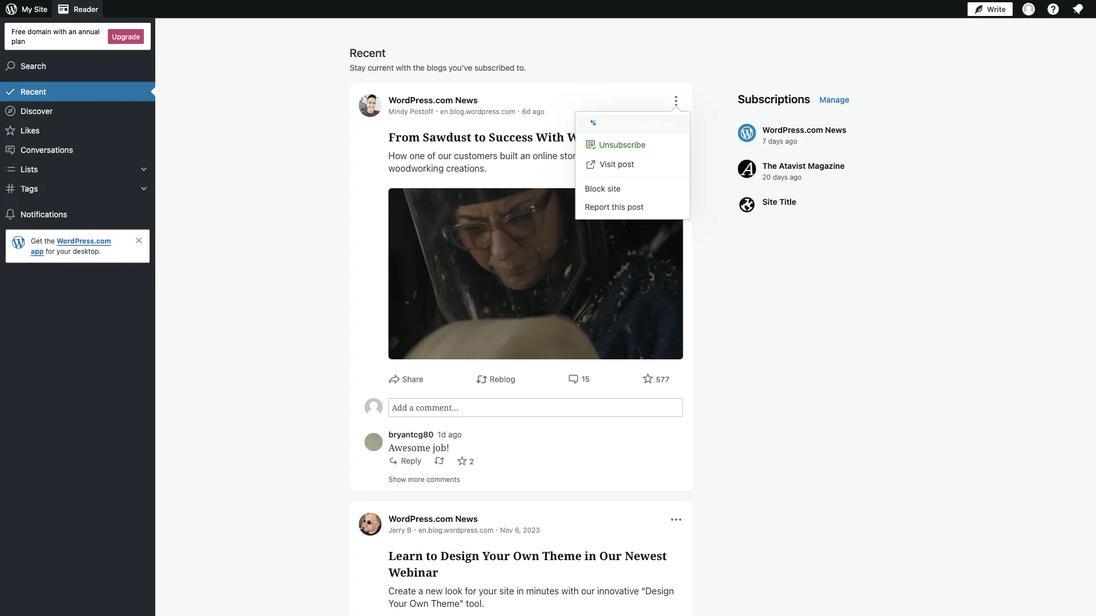 Task type: vqa. For each thing, say whether or not it's contained in the screenshot.
the to the right
yes



Task type: locate. For each thing, give the bounding box(es) containing it.
2 wordpress.com news link from the top
[[389, 514, 478, 524]]

store
[[560, 151, 581, 161]]

to
[[475, 129, 486, 145], [426, 549, 438, 564]]

Add a comment… text field
[[389, 399, 683, 418]]

with
[[53, 27, 67, 35], [396, 63, 411, 73], [562, 586, 579, 597]]

news down you've
[[455, 95, 478, 105]]

en.blog.wordpress.com link up sawdust on the top
[[440, 107, 515, 115]]

desktop.
[[73, 248, 101, 256]]

1 vertical spatial own
[[410, 599, 429, 610]]

jerry
[[389, 527, 405, 535]]

your down create
[[389, 599, 407, 610]]

days inside wordpress.com news 7 days ago
[[769, 137, 784, 145]]

ago
[[533, 107, 545, 115], [786, 137, 798, 145], [790, 173, 802, 181], [448, 430, 462, 440]]

an left annual
[[69, 27, 76, 35]]

1 vertical spatial to
[[426, 549, 438, 564]]

manage link
[[820, 94, 850, 106]]

ago up atavist
[[786, 137, 798, 145]]

1 vertical spatial days
[[773, 173, 788, 181]]

ago right 6d
[[533, 107, 545, 115]]

the
[[763, 161, 777, 171]]

an
[[69, 27, 76, 35], [521, 151, 531, 161]]

wordpress.com inside wordpress.com news mindy postoff · en.blog.wordpress.com · 6d ago
[[389, 95, 453, 105]]

0 vertical spatial for
[[584, 151, 595, 161]]

en.blog.wordpress.com for wordpress.com news mindy postoff · en.blog.wordpress.com · 6d ago
[[440, 107, 515, 115]]

mindy postoff image
[[359, 94, 382, 117]]

site left title
[[763, 197, 778, 206]]

write
[[988, 5, 1006, 13]]

wordpress.com app
[[31, 237, 111, 256]]

keyboard_arrow_down image inside tags link
[[138, 183, 150, 195]]

en.blog.wordpress.com link up 'design'
[[419, 527, 494, 535]]

ago right 1d
[[448, 430, 462, 440]]

b
[[407, 527, 412, 535]]

0 vertical spatial in
[[585, 549, 597, 564]]

with right minutes
[[562, 586, 579, 597]]

0 vertical spatial to
[[475, 129, 486, 145]]

2 vertical spatial news
[[455, 514, 478, 524]]

in left minutes
[[517, 586, 524, 597]]

title
[[780, 197, 797, 206]]

report this post
[[585, 202, 644, 212]]

2 vertical spatial for
[[465, 586, 477, 597]]

wordpress.com for wordpress.com news 7 days ago
[[763, 125, 824, 135]]

news inside wordpress.com news 7 days ago
[[826, 125, 847, 135]]

2 button
[[457, 456, 474, 468]]

get the
[[31, 237, 57, 245]]

0 vertical spatial an
[[69, 27, 76, 35]]

tooltip
[[570, 106, 691, 220]]

0 vertical spatial site
[[608, 184, 621, 193]]

0 horizontal spatial site
[[34, 5, 47, 13]]

my site link
[[0, 0, 52, 18]]

ruby anderson image
[[365, 399, 383, 417]]

nov 6, 2023 link
[[501, 527, 540, 535]]

report
[[585, 202, 610, 212]]

1 horizontal spatial an
[[521, 151, 531, 161]]

dismiss image
[[134, 236, 143, 245]]

0 vertical spatial recent
[[350, 46, 386, 59]]

1 horizontal spatial your
[[479, 586, 497, 597]]

postoff
[[410, 107, 434, 115]]

built
[[500, 151, 518, 161]]

2 horizontal spatial with
[[562, 586, 579, 597]]

0 horizontal spatial with
[[53, 27, 67, 35]]

1 vertical spatial with
[[396, 63, 411, 73]]

0 horizontal spatial the
[[44, 237, 55, 245]]

toggle menu image
[[670, 94, 683, 108], [670, 514, 683, 527]]

wordpress.com inside wordpress.com news 7 days ago
[[763, 125, 824, 135]]

awesome
[[389, 442, 431, 454]]

theme
[[543, 549, 582, 564]]

wordpress.com news link up postoff
[[389, 95, 478, 105]]

1 horizontal spatial to
[[475, 129, 486, 145]]

for inside the from sawdust to success with wordpress.com how one of our customers built an online store for her woodworking creations.
[[584, 151, 595, 161]]

for inside learn to design your own theme in our newest webinar create a new look for your site in minutes with our innovative "design your own theme" tool.
[[465, 586, 477, 597]]

wordpress.com up desktop.
[[57, 237, 111, 245]]

0 vertical spatial own
[[513, 549, 540, 564]]

tags
[[21, 184, 38, 193]]

search
[[21, 61, 46, 71]]

the right get
[[44, 237, 55, 245]]

wordpress.com inside wordpress.com news jerry b · en.blog.wordpress.com · nov 6, 2023
[[389, 514, 453, 524]]

0 horizontal spatial for
[[46, 248, 55, 256]]

days right 20
[[773, 173, 788, 181]]

news up 'design'
[[455, 514, 478, 524]]

site left minutes
[[500, 586, 514, 597]]

learn to design your own theme in our newest webinar link
[[389, 548, 683, 581]]

0 vertical spatial days
[[769, 137, 784, 145]]

from sawdust to success with wordpress.com link
[[389, 129, 683, 146]]

for left the her
[[584, 151, 595, 161]]

2 keyboard_arrow_down image from the top
[[138, 183, 150, 195]]

this
[[612, 202, 626, 212]]

site up report this post
[[608, 184, 621, 193]]

with inside 'free domain with an annual plan'
[[53, 27, 67, 35]]

1 vertical spatial in
[[517, 586, 524, 597]]

your
[[57, 248, 71, 256], [479, 586, 497, 597]]

with inside learn to design your own theme in our newest webinar create a new look for your site in minutes with our innovative "design your own theme" tool.
[[562, 586, 579, 597]]

en.blog.wordpress.com inside wordpress.com news mindy postoff · en.blog.wordpress.com · 6d ago
[[440, 107, 515, 115]]

news down manage link
[[826, 125, 847, 135]]

recent up discover
[[21, 87, 46, 96]]

for right "look"
[[465, 586, 477, 597]]

1 vertical spatial en.blog.wordpress.com link
[[419, 527, 494, 535]]

ago down atavist
[[790, 173, 802, 181]]

·
[[436, 106, 438, 115], [518, 106, 520, 115], [414, 525, 416, 535], [496, 525, 498, 535]]

reblog button
[[476, 374, 516, 386]]

days right "7"
[[769, 137, 784, 145]]

post right this
[[628, 202, 644, 212]]

wordpress.com news link up b
[[389, 514, 478, 524]]

sawdust
[[423, 129, 472, 145]]

2 toggle menu image from the top
[[670, 514, 683, 527]]

woodworking creations.
[[389, 163, 487, 174]]

wordpress.com up postoff
[[389, 95, 453, 105]]

0 horizontal spatial to
[[426, 549, 438, 564]]

1 wordpress.com news link from the top
[[389, 95, 478, 105]]

site
[[608, 184, 621, 193], [500, 586, 514, 597]]

recent inside recent stay current with the blogs you've subscribed to.
[[350, 46, 386, 59]]

7
[[763, 137, 767, 145]]

our left innovative
[[581, 586, 595, 597]]

0 vertical spatial the
[[413, 63, 425, 73]]

with inside recent stay current with the blogs you've subscribed to.
[[396, 63, 411, 73]]

en.blog.wordpress.com up 'design'
[[419, 527, 494, 535]]

1 vertical spatial toggle menu image
[[670, 514, 683, 527]]

1 vertical spatial our
[[581, 586, 595, 597]]

wordpress.com for wordpress.com app
[[57, 237, 111, 245]]

0 horizontal spatial an
[[69, 27, 76, 35]]

learn
[[389, 549, 423, 564]]

0 horizontal spatial recent
[[21, 87, 46, 96]]

wordpress.com news link
[[389, 95, 478, 105], [389, 514, 478, 524]]

1 vertical spatial your
[[479, 586, 497, 597]]

recent link
[[0, 82, 155, 101]]

ago inside wordpress.com news 7 days ago
[[786, 137, 798, 145]]

our right of
[[438, 151, 452, 161]]

1 horizontal spatial your
[[483, 549, 510, 564]]

upgrade
[[112, 32, 140, 40]]

post right visit at the right of the page
[[618, 159, 635, 169]]

block site
[[585, 184, 621, 193]]

0 vertical spatial toggle menu image
[[670, 94, 683, 108]]

group
[[365, 399, 683, 418]]

2 vertical spatial with
[[562, 586, 579, 597]]

nov
[[501, 527, 513, 535]]

mindy
[[389, 107, 408, 115]]

1d ago link
[[438, 430, 462, 440]]

0 horizontal spatial our
[[438, 151, 452, 161]]

lists
[[21, 165, 38, 174]]

the left blogs at left
[[413, 63, 425, 73]]

0 vertical spatial en.blog.wordpress.com link
[[440, 107, 515, 115]]

0 vertical spatial keyboard_arrow_down image
[[138, 164, 150, 175]]

my
[[22, 5, 32, 13]]

1 vertical spatial keyboard_arrow_down image
[[138, 183, 150, 195]]

to inside learn to design your own theme in our newest webinar create a new look for your site in minutes with our innovative "design your own theme" tool.
[[426, 549, 438, 564]]

site right my
[[34, 5, 47, 13]]

news inside wordpress.com news mindy postoff · en.blog.wordpress.com · 6d ago
[[455, 95, 478, 105]]

en.blog.wordpress.com
[[440, 107, 515, 115], [419, 527, 494, 535]]

wordpress.com up "7"
[[763, 125, 824, 135]]

your down nov
[[483, 549, 510, 564]]

an right built
[[521, 151, 531, 161]]

0 vertical spatial site
[[34, 5, 47, 13]]

the atavist magazine 20 days ago
[[763, 161, 845, 181]]

plan
[[11, 37, 25, 45]]

with right 'current'
[[396, 63, 411, 73]]

577 button
[[643, 373, 670, 386]]

wordpress.com up b
[[389, 514, 453, 524]]

1 keyboard_arrow_down image from the top
[[138, 164, 150, 175]]

en.blog.wordpress.com inside wordpress.com news jerry b · en.blog.wordpress.com · nov 6, 2023
[[419, 527, 494, 535]]

my site
[[22, 5, 47, 13]]

turn this comment into its own post button
[[434, 456, 445, 466]]

1 vertical spatial an
[[521, 151, 531, 161]]

reblog image
[[434, 456, 445, 466]]

more
[[408, 476, 425, 484]]

for
[[584, 151, 595, 161], [46, 248, 55, 256], [465, 586, 477, 597]]

success
[[489, 129, 533, 145]]

to up customers
[[475, 129, 486, 145]]

main content containing from sawdust to success with wordpress.com
[[350, 45, 903, 617]]

recent for recent
[[21, 87, 46, 96]]

· right postoff
[[436, 106, 438, 115]]

1 vertical spatial news
[[826, 125, 847, 135]]

own down 2023
[[513, 549, 540, 564]]

an inside the from sawdust to success with wordpress.com how one of our customers built an online store for her woodworking creations.
[[521, 151, 531, 161]]

0 vertical spatial en.blog.wordpress.com
[[440, 107, 515, 115]]

20
[[763, 173, 771, 181]]

post
[[618, 159, 635, 169], [628, 202, 644, 212]]

your up theme" tool.
[[479, 586, 497, 597]]

from
[[389, 129, 420, 145]]

site inside button
[[608, 184, 621, 193]]

notifications link
[[0, 205, 155, 224]]

with right the domain
[[53, 27, 67, 35]]

to up webinar
[[426, 549, 438, 564]]

wordpress.com inside the wordpress.com app
[[57, 237, 111, 245]]

design
[[441, 549, 480, 564]]

1 vertical spatial wordpress.com news link
[[389, 514, 478, 524]]

news
[[455, 95, 478, 105], [826, 125, 847, 135], [455, 514, 478, 524]]

keyboard_arrow_down image for lists
[[138, 164, 150, 175]]

ago inside the atavist magazine 20 days ago
[[790, 173, 802, 181]]

1 horizontal spatial the
[[413, 63, 425, 73]]

15 button
[[568, 374, 590, 385]]

1 horizontal spatial recent
[[350, 46, 386, 59]]

15
[[582, 375, 590, 384]]

0 vertical spatial post
[[618, 159, 635, 169]]

0 vertical spatial our
[[438, 151, 452, 161]]

en.blog.wordpress.com up sawdust on the top
[[440, 107, 515, 115]]

follow conversation button
[[576, 115, 690, 134]]

our inside learn to design your own theme in our newest webinar create a new look for your site in minutes with our innovative "design your own theme" tool.
[[581, 586, 595, 597]]

app
[[31, 248, 44, 256]]

0 vertical spatial your
[[483, 549, 510, 564]]

reader link
[[52, 0, 103, 18]]

likes
[[21, 126, 40, 135]]

keyboard_arrow_down image
[[138, 164, 150, 175], [138, 183, 150, 195]]

menu containing follow conversation
[[576, 112, 690, 219]]

own down a
[[410, 599, 429, 610]]

an inside 'free domain with an annual plan'
[[69, 27, 76, 35]]

own
[[513, 549, 540, 564], [410, 599, 429, 610]]

annual
[[78, 27, 100, 35]]

discover
[[21, 106, 53, 116]]

1 vertical spatial en.blog.wordpress.com
[[419, 527, 494, 535]]

in left our
[[585, 549, 597, 564]]

menu
[[576, 112, 690, 219]]

1 horizontal spatial our
[[581, 586, 595, 597]]

site
[[34, 5, 47, 13], [763, 197, 778, 206]]

keyboard_arrow_down image inside lists link
[[138, 164, 150, 175]]

wordpress.com news link for wordpress.com news mindy postoff · en.blog.wordpress.com · 6d ago
[[389, 95, 478, 105]]

our inside the from sawdust to success with wordpress.com how one of our customers built an online store for her woodworking creations.
[[438, 151, 452, 161]]

0 vertical spatial with
[[53, 27, 67, 35]]

1 horizontal spatial site
[[608, 184, 621, 193]]

0 horizontal spatial in
[[517, 586, 524, 597]]

1 horizontal spatial with
[[396, 63, 411, 73]]

1 horizontal spatial in
[[585, 549, 597, 564]]

0 horizontal spatial site
[[500, 586, 514, 597]]

for down "get the"
[[46, 248, 55, 256]]

news inside wordpress.com news jerry b · en.blog.wordpress.com · nov 6, 2023
[[455, 514, 478, 524]]

1 vertical spatial recent
[[21, 87, 46, 96]]

help image
[[1047, 2, 1061, 16]]

job!
[[433, 442, 450, 454]]

you've
[[449, 63, 473, 73]]

1 horizontal spatial site
[[763, 197, 778, 206]]

1 vertical spatial site
[[500, 586, 514, 597]]

1 horizontal spatial for
[[465, 586, 477, 597]]

our
[[438, 151, 452, 161], [581, 586, 595, 597]]

1 vertical spatial your
[[389, 599, 407, 610]]

0 vertical spatial news
[[455, 95, 478, 105]]

recent up the stay
[[350, 46, 386, 59]]

customers
[[454, 151, 498, 161]]

toggle menu image for wordpress.com news jerry b · en.blog.wordpress.com · nov 6, 2023
[[670, 514, 683, 527]]

1 toggle menu image from the top
[[670, 94, 683, 108]]

jerry b image
[[359, 514, 382, 536]]

1 vertical spatial for
[[46, 248, 55, 256]]

577
[[656, 375, 670, 384]]

0 horizontal spatial your
[[57, 248, 71, 256]]

0 vertical spatial wordpress.com news link
[[389, 95, 478, 105]]

wordpress.com down the follow
[[568, 129, 658, 145]]

keyboard_arrow_down image for tags
[[138, 183, 150, 195]]

your down "get the"
[[57, 248, 71, 256]]

manage your notifications image
[[1072, 2, 1085, 16]]

main content
[[350, 45, 903, 617]]

2 horizontal spatial for
[[584, 151, 595, 161]]



Task type: describe. For each thing, give the bounding box(es) containing it.
news for wordpress.com news mindy postoff · en.blog.wordpress.com · 6d ago
[[455, 95, 478, 105]]

from sawdust to success with wordpress.com how one of our customers built an online store for her woodworking creations.
[[389, 129, 658, 174]]

how
[[389, 151, 407, 161]]

free
[[11, 27, 26, 35]]

newest
[[625, 549, 667, 564]]

site title
[[763, 197, 797, 206]]

tags link
[[0, 179, 155, 199]]

site inside learn to design your own theme in our newest webinar create a new look for your site in minutes with our innovative "design your own theme" tool.
[[500, 586, 514, 597]]

site title link
[[738, 196, 893, 215]]

search link
[[0, 56, 155, 76]]

visit post
[[600, 159, 635, 169]]

show more comments button
[[389, 472, 460, 487]]

blogs
[[427, 63, 447, 73]]

to inside the from sawdust to success with wordpress.com how one of our customers built an online store for her woodworking creations.
[[475, 129, 486, 145]]

share
[[402, 375, 424, 384]]

visit
[[600, 159, 616, 169]]

of
[[427, 151, 436, 161]]

show more comments
[[389, 476, 460, 484]]

recent for recent stay current with the blogs you've subscribed to.
[[350, 46, 386, 59]]

notifications
[[21, 210, 67, 219]]

stay
[[350, 63, 366, 73]]

discover link
[[0, 101, 155, 121]]

your inside learn to design your own theme in our newest webinar create a new look for your site in minutes with our innovative "design your own theme" tool.
[[479, 586, 497, 597]]

reblog
[[490, 375, 516, 384]]

awesome job!
[[389, 442, 450, 454]]

create
[[389, 586, 416, 597]]

tooltip containing follow conversation
[[570, 106, 691, 220]]

"design
[[642, 586, 674, 597]]

wordpress.com news link for wordpress.com news jerry b · en.blog.wordpress.com · nov 6, 2023
[[389, 514, 478, 524]]

webinar
[[389, 565, 439, 581]]

get
[[31, 237, 42, 245]]

with
[[536, 129, 565, 145]]

group inside "main content"
[[365, 399, 683, 418]]

subscribed to.
[[475, 63, 526, 73]]

6,
[[515, 527, 521, 535]]

0 horizontal spatial your
[[389, 599, 407, 610]]

look
[[445, 586, 463, 597]]

follow
[[600, 119, 624, 129]]

block site button
[[576, 179, 690, 198]]

likes link
[[0, 121, 155, 140]]

1 vertical spatial site
[[763, 197, 778, 206]]

wordpress.com for wordpress.com news mindy postoff · en.blog.wordpress.com · 6d ago
[[389, 95, 453, 105]]

reply
[[401, 457, 422, 466]]

ago inside wordpress.com news mindy postoff · en.blog.wordpress.com · 6d ago
[[533, 107, 545, 115]]

a
[[419, 586, 424, 597]]

· left 6d
[[518, 106, 520, 115]]

· right b
[[414, 525, 416, 535]]

en.blog.wordpress.com link for wordpress.com news mindy postoff · en.blog.wordpress.com · 6d ago
[[440, 107, 515, 115]]

en.blog.wordpress.com link for wordpress.com news jerry b · en.blog.wordpress.com · nov 6, 2023
[[419, 527, 494, 535]]

unsubscribe
[[600, 140, 646, 149]]

my profile image
[[1023, 3, 1036, 15]]

free domain with an annual plan
[[11, 27, 100, 45]]

1d
[[438, 430, 446, 440]]

wordpress.com news 7 days ago
[[763, 125, 847, 145]]

conversation
[[626, 119, 673, 129]]

wordpress.com for wordpress.com news jerry b · en.blog.wordpress.com · nov 6, 2023
[[389, 514, 453, 524]]

bryantcg80 1d ago
[[389, 430, 462, 440]]

minutes
[[527, 586, 559, 597]]

2
[[470, 458, 474, 466]]

reader
[[74, 5, 98, 13]]

online
[[533, 151, 558, 161]]

the inside recent stay current with the blogs you've subscribed to.
[[413, 63, 425, 73]]

her
[[597, 151, 611, 161]]

mindy postoff link
[[389, 107, 434, 115]]

theme" tool.
[[431, 599, 484, 610]]

news for wordpress.com news 7 days ago
[[826, 125, 847, 135]]

recent stay current with the blogs you've subscribed to.
[[350, 46, 526, 73]]

conversations link
[[0, 140, 155, 160]]

block
[[585, 184, 606, 193]]

unsubscribe button
[[576, 134, 690, 155]]

report this post button
[[576, 198, 690, 216]]

for your desktop.
[[44, 248, 101, 256]]

2023
[[523, 527, 540, 535]]

atavist
[[780, 161, 806, 171]]

0 horizontal spatial own
[[410, 599, 429, 610]]

menu inside tooltip
[[576, 112, 690, 219]]

conversations
[[21, 145, 73, 155]]

1 vertical spatial the
[[44, 237, 55, 245]]

lists link
[[0, 160, 155, 179]]

innovative
[[598, 586, 639, 597]]

current
[[368, 63, 394, 73]]

new
[[426, 586, 443, 597]]

visit post button
[[576, 155, 690, 174]]

days inside the atavist magazine 20 days ago
[[773, 173, 788, 181]]

toggle menu image for wordpress.com news mindy postoff · en.blog.wordpress.com · 6d ago
[[670, 94, 683, 108]]

news for wordpress.com news jerry b · en.blog.wordpress.com · nov 6, 2023
[[455, 514, 478, 524]]

one
[[410, 151, 425, 161]]

0 vertical spatial your
[[57, 248, 71, 256]]

· left nov
[[496, 525, 498, 535]]

bryantcg80 image
[[365, 434, 383, 452]]

1 horizontal spatial own
[[513, 549, 540, 564]]

wordpress.com inside the from sawdust to success with wordpress.com how one of our customers built an online store for her woodworking creations.
[[568, 129, 658, 145]]

subscriptions
[[738, 92, 811, 105]]

wordpress.com news jerry b · en.blog.wordpress.com · nov 6, 2023
[[389, 514, 540, 535]]

en.blog.wordpress.com for wordpress.com news jerry b · en.blog.wordpress.com · nov 6, 2023
[[419, 527, 494, 535]]

upgrade button
[[108, 29, 144, 44]]

1 vertical spatial post
[[628, 202, 644, 212]]



